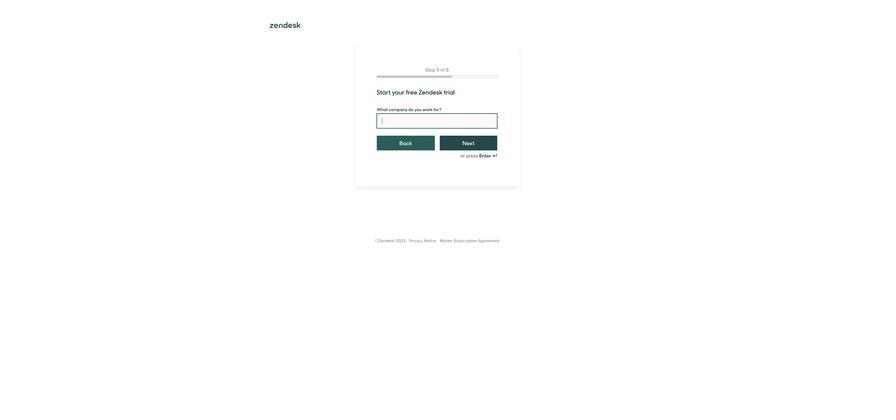 Task type: describe. For each thing, give the bounding box(es) containing it.
you
[[415, 106, 422, 113]]

©zendesk
[[375, 239, 395, 244]]

back
[[400, 139, 413, 147]]

zendesk image
[[270, 22, 301, 28]]

privacy
[[410, 239, 423, 244]]

work
[[423, 106, 433, 113]]

next button
[[440, 136, 498, 151]]

trial
[[444, 88, 455, 97]]

©zendesk 2023 link
[[375, 239, 406, 244]]

master
[[440, 239, 453, 244]]

zendesk
[[419, 88, 443, 97]]

5
[[437, 67, 440, 73]]

enter
[[480, 153, 492, 159]]

notice
[[424, 239, 437, 244]]

what
[[377, 106, 388, 113]]

of
[[441, 67, 445, 73]]



Task type: locate. For each thing, give the bounding box(es) containing it.
agreement
[[479, 239, 500, 244]]

What company do you work for? text field
[[377, 114, 498, 129]]

master subscription agreement link
[[440, 239, 500, 244]]

step
[[426, 67, 435, 73]]

next
[[463, 139, 475, 147]]

press
[[467, 153, 478, 159]]

master subscription agreement
[[440, 239, 500, 244]]

back button
[[377, 136, 435, 151]]

start your free zendesk trial
[[377, 88, 455, 97]]

your
[[392, 88, 405, 97]]

privacy notice link
[[410, 239, 437, 244]]

privacy notice
[[410, 239, 437, 244]]

8
[[446, 67, 449, 73]]

do
[[409, 106, 414, 113]]

2023
[[396, 239, 406, 244]]

or
[[461, 153, 465, 159]]

or press enter
[[461, 153, 492, 159]]

what company do you work for?
[[377, 106, 442, 113]]

subscription
[[454, 239, 478, 244]]

©zendesk 2023
[[375, 239, 406, 244]]

company
[[389, 106, 408, 113]]

step 5 of 8
[[426, 67, 449, 73]]

free
[[406, 88, 418, 97]]

enter image
[[493, 154, 498, 159]]

for?
[[434, 106, 442, 113]]

start
[[377, 88, 391, 97]]



Task type: vqa. For each thing, say whether or not it's contained in the screenshot.
MASTER SUBSCRIPTION AGREEMENT Link at bottom right
yes



